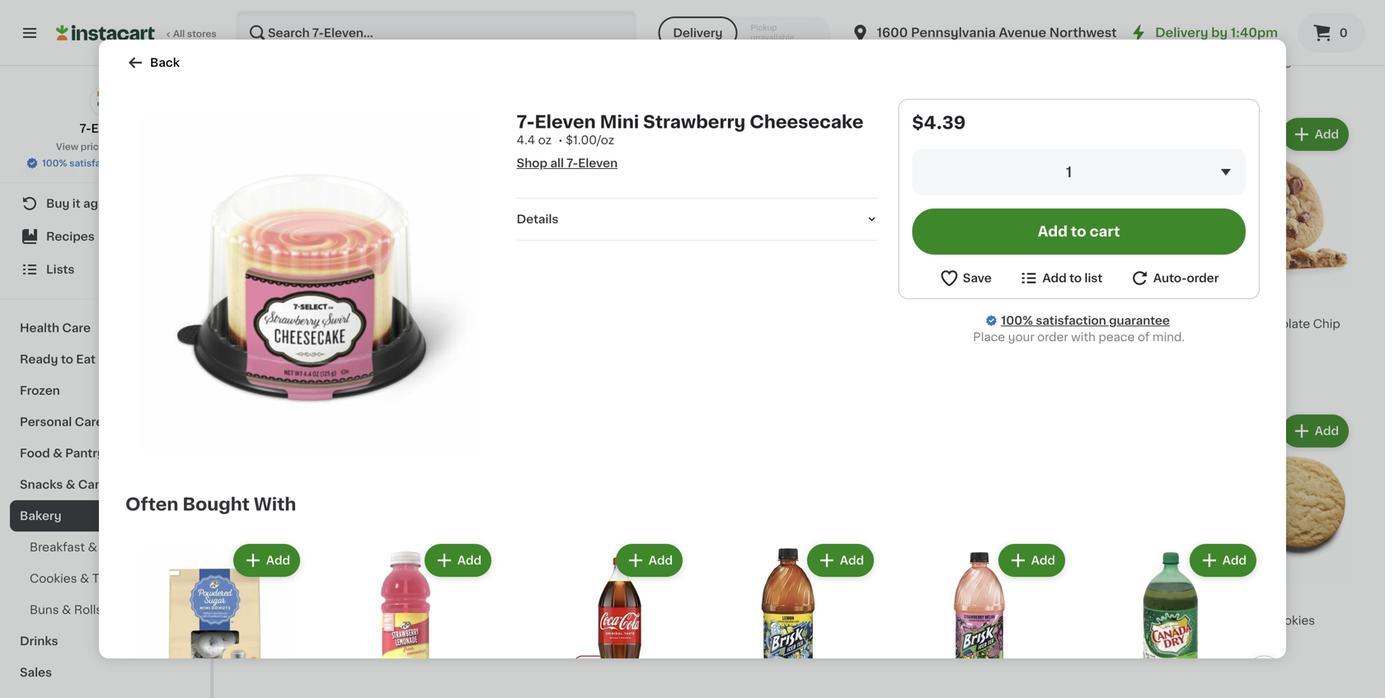 Task type: locate. For each thing, give the bounding box(es) containing it.
bakery
[[20, 511, 62, 522]]

0 horizontal spatial eleven
[[91, 123, 131, 134]]

buns & rolls link
[[10, 595, 200, 626]]

pie
[[374, 318, 392, 330], [586, 318, 604, 330], [1031, 335, 1049, 346]]

$ 2 39 up 7-select chocolate snack pie 4 oz
[[437, 297, 468, 314]]

care up eat at bottom left
[[62, 323, 91, 334]]

100% satisfaction guarantee up with
[[1002, 315, 1170, 327]]

details
[[517, 214, 559, 225]]

1 select from the left
[[259, 318, 296, 330]]

0
[[1340, 27, 1348, 39]]

chip
[[1314, 318, 1341, 330]]

$ 1 89 for 7-
[[624, 593, 651, 611]]

1 up 7‑eleven sugar cookies 2 ct at the bottom of the page
[[1189, 593, 1196, 611]]

$ 2 39 down best
[[251, 36, 282, 53]]

2 horizontal spatial pie
[[1031, 335, 1049, 346]]

39 up '7-select apple snack pie 4 oz'
[[270, 297, 282, 306]]

to left eat at bottom left
[[61, 354, 73, 365]]

1 vertical spatial sweet
[[705, 615, 741, 627]]

89
[[639, 594, 651, 603], [1198, 594, 1211, 603]]

ct inside 7-eleven semi sweet chocolate chunk cookie 2 ct
[[628, 648, 638, 657]]

& for breakfast
[[88, 542, 97, 553]]

pie for 7-select apple snack pie
[[374, 318, 392, 330]]

29
[[1016, 37, 1028, 46]]

0 vertical spatial order
[[1187, 273, 1219, 284]]

details button
[[517, 211, 879, 228]]

7-eleven semi sweet chocolate chunk cookie 2 ct
[[620, 615, 764, 657]]

guarantee inside the 100% satisfaction guarantee button
[[127, 159, 175, 168]]

0 horizontal spatial pie
[[374, 318, 392, 330]]

by
[[1212, 27, 1228, 39]]

cookies right sugar
[[1268, 615, 1316, 627]]

frozen link
[[10, 375, 200, 407]]

1
[[1067, 165, 1073, 179], [630, 593, 637, 611], [1189, 593, 1196, 611], [807, 631, 811, 640]]

service type group
[[659, 16, 831, 49]]

0 horizontal spatial 100% satisfaction guarantee
[[42, 159, 175, 168]]

89 up 7‑eleven sugar cookies 2 ct at the bottom of the page
[[1198, 594, 1211, 603]]

& left candy
[[66, 479, 75, 491]]

39 for 7-select apple snack pie
[[270, 297, 282, 306]]

0 horizontal spatial 89
[[639, 594, 651, 603]]

100% satisfaction guarantee down view pricing policy link
[[42, 159, 175, 168]]

0 horizontal spatial shop
[[46, 165, 77, 177]]

1 horizontal spatial sweet
[[1212, 318, 1248, 330]]

drinks
[[20, 636, 58, 647]]

7‑eleven mini strawberry cheesecake 4.4 oz • $1.00/oz
[[517, 113, 864, 146]]

100% down view
[[42, 159, 67, 168]]

69
[[456, 37, 469, 46], [829, 37, 841, 46], [1202, 297, 1215, 306]]

$ 2 39 for 7‑eleven lemon flavored snack pie wrapped in lightly glazed, flaky crust
[[996, 297, 1028, 314]]

oz for 7-select apple snack pie
[[256, 334, 267, 344]]

39 up cupcakes
[[1202, 37, 1214, 46]]

1 $ 2 69 from the left
[[437, 36, 469, 53]]

with
[[1072, 332, 1096, 343]]

39 up your
[[1015, 297, 1028, 306]]

1 horizontal spatial pie
[[586, 318, 604, 330]]

5
[[1189, 297, 1200, 314]]

7‑eleven inside 7‑eleven chocolate cupcakes 2 ct
[[1180, 58, 1229, 69]]

tropical
[[1052, 615, 1097, 627]]

seller
[[272, 19, 294, 26]]

add inside button
[[1038, 225, 1068, 239]]

$ 2 39
[[251, 36, 282, 53], [624, 36, 655, 53], [1183, 36, 1214, 53], [251, 297, 282, 314], [437, 297, 468, 314], [996, 297, 1028, 314]]

$
[[251, 37, 257, 46], [437, 37, 443, 46], [624, 37, 630, 46], [810, 37, 816, 46], [996, 37, 1002, 46], [1183, 37, 1189, 46], [251, 297, 257, 306], [437, 297, 443, 306], [996, 297, 1002, 306], [1183, 297, 1189, 306], [251, 594, 257, 603], [624, 594, 630, 603], [810, 594, 816, 603], [996, 594, 1002, 603], [1183, 594, 1189, 603]]

all
[[173, 29, 185, 38]]

bakery link
[[10, 501, 200, 532]]

7‑eleven for mini
[[517, 113, 596, 131]]

1 horizontal spatial $ 2 69
[[810, 36, 841, 53]]

cookies right tropical
[[1100, 615, 1148, 627]]

ct inside oatmeal raisin cookies 2 ct
[[442, 631, 451, 640]]

0 horizontal spatial select
[[259, 318, 296, 330]]

7‑eleven up 1.6
[[247, 615, 297, 627]]

2 inside $ 2 orange cranberry muffin 1 each
[[816, 593, 827, 611]]

7- for 7-select chocolate snack pie 4 oz
[[434, 318, 445, 330]]

1600
[[877, 27, 908, 39]]

delivery
[[1156, 27, 1209, 39], [673, 27, 723, 39]]

care for health care
[[62, 323, 91, 334]]

& for snacks
[[66, 479, 75, 491]]

1 horizontal spatial $ 1 89
[[1183, 593, 1211, 611]]

& inside "link"
[[88, 542, 97, 553]]

0 vertical spatial care
[[62, 323, 91, 334]]

oz inside 7-select chocolate snack pie 4 oz
[[442, 334, 453, 344]]

$ 2 39 up cupcakes
[[1183, 36, 1214, 53]]

7- inside '7-select apple snack pie 4 oz'
[[247, 318, 259, 330]]

to inside ready to eat link
[[61, 354, 73, 365]]

39 for 7‑eleven lemon flavored snack pie wrapped in lightly glazed, flaky crust
[[1015, 297, 1028, 306]]

89 up 7-eleven semi sweet chocolate chunk cookie 2 ct
[[639, 594, 651, 603]]

1 horizontal spatial select
[[445, 318, 482, 330]]

2 select from the left
[[445, 318, 482, 330]]

7-eleven logo image
[[89, 86, 121, 117]]

item carousel region
[[102, 534, 1283, 699]]

add
[[570, 129, 594, 140], [756, 129, 780, 140], [943, 129, 967, 140], [1315, 129, 1340, 140], [1038, 225, 1068, 239], [1043, 273, 1067, 284], [1315, 426, 1340, 437], [266, 555, 290, 567], [458, 555, 482, 567], [649, 555, 673, 567], [840, 555, 864, 567], [1032, 555, 1056, 567], [1223, 555, 1247, 567]]

100% inside button
[[42, 159, 67, 168]]

of
[[1138, 332, 1150, 343]]

$ inside $ 4 delicias tropical cookies 2 ct
[[996, 594, 1002, 603]]

0 horizontal spatial snack
[[335, 318, 371, 330]]

1 vertical spatial care
[[75, 417, 103, 428]]

0 vertical spatial 100%
[[42, 159, 67, 168]]

order
[[1187, 273, 1219, 284], [1038, 332, 1069, 343]]

&
[[53, 448, 62, 459], [66, 479, 75, 491], [88, 542, 97, 553], [80, 573, 89, 585], [62, 605, 71, 616]]

to left list at the top right
[[1070, 273, 1082, 284]]

to left cart
[[1071, 225, 1087, 239]]

chocolate inside 7-eleven semi sweet chocolate chunk cookie 2 ct
[[620, 632, 680, 643]]

0 vertical spatial satisfaction
[[69, 159, 125, 168]]

product group containing 1
[[1180, 412, 1353, 643]]

1 horizontal spatial order
[[1187, 273, 1219, 284]]

list
[[1085, 273, 1103, 284]]

$ 1 89 up 7-eleven semi sweet chocolate chunk cookie 2 ct
[[624, 593, 651, 611]]

ready to eat
[[20, 354, 96, 365]]

$ 2 39 up your
[[996, 297, 1028, 314]]

food & pantry link
[[10, 438, 200, 469]]

& left treats
[[80, 573, 89, 585]]

delivery inside button
[[673, 27, 723, 39]]

semi down 5 at the right of the page
[[1180, 318, 1209, 330]]

0 horizontal spatial $ 1 89
[[624, 593, 651, 611]]

cookies
[[1180, 335, 1227, 346], [30, 573, 77, 585], [524, 615, 572, 627], [1100, 615, 1148, 627], [1268, 615, 1316, 627]]

7‑eleven left sugar
[[1180, 615, 1229, 627]]

1 vertical spatial semi
[[673, 615, 702, 627]]

best
[[252, 19, 270, 26]]

instacart logo image
[[56, 23, 155, 43]]

0 horizontal spatial guarantee
[[127, 159, 175, 168]]

1 horizontal spatial eleven
[[631, 615, 670, 627]]

select inside 7-select chocolate snack pie 4 oz
[[445, 318, 482, 330]]

1 vertical spatial guarantee
[[1110, 315, 1170, 327]]

100% satisfaction guarantee
[[42, 159, 175, 168], [1002, 315, 1170, 327]]

satisfaction up "place your order with peace of mind."
[[1036, 315, 1107, 327]]

2 inside oatmeal raisin cookies 2 ct
[[434, 631, 440, 640]]

7‑eleven up cupcakes
[[1180, 58, 1229, 69]]

0 horizontal spatial $ 2 69
[[437, 36, 469, 53]]

french
[[300, 615, 340, 627]]

order inside button
[[1187, 273, 1219, 284]]

0 horizontal spatial sweet
[[705, 615, 741, 627]]

$4.39 element
[[807, 294, 980, 316]]

2 89 from the left
[[1198, 594, 1211, 603]]

snack inside 7-select chocolate snack pie 4 oz
[[548, 318, 583, 330]]

1 horizontal spatial guarantee
[[1110, 315, 1170, 327]]

select inside '7-select apple snack pie 4 oz'
[[259, 318, 296, 330]]

1 horizontal spatial semi
[[1180, 318, 1209, 330]]

to inside add to list 'button'
[[1070, 273, 1082, 284]]

0 horizontal spatial delivery
[[673, 27, 723, 39]]

7- inside 7-select chocolate snack pie 4 oz
[[434, 318, 445, 330]]

oz inside '7-select apple snack pie 4 oz'
[[256, 334, 267, 344]]

sugar
[[1232, 615, 1265, 627]]

macarons
[[343, 615, 400, 627]]

personal care link
[[10, 407, 200, 438]]

semi up chunk
[[673, 615, 702, 627]]

2 $ 2 69 from the left
[[810, 36, 841, 53]]

2 $ 1 89 from the left
[[1183, 593, 1211, 611]]

2 inside 7-eleven semi sweet chocolate chunk cookie 2 ct
[[620, 648, 626, 657]]

0 vertical spatial semi
[[1180, 318, 1209, 330]]

0 horizontal spatial order
[[1038, 332, 1069, 343]]

0 vertical spatial guarantee
[[127, 159, 175, 168]]

pastries
[[100, 542, 147, 553]]

& right food
[[53, 448, 62, 459]]

& left rolls on the left bottom of page
[[62, 605, 71, 616]]

1 inside product group
[[1189, 593, 1196, 611]]

view pricing policy
[[56, 142, 144, 151]]

0 horizontal spatial satisfaction
[[69, 159, 125, 168]]

39 for 7‑eleven chocolate cupcakes
[[1202, 37, 1214, 46]]

with
[[254, 496, 296, 513]]

satisfaction down the pricing
[[69, 159, 125, 168]]

1 horizontal spatial snack
[[548, 318, 583, 330]]

2 vertical spatial to
[[61, 354, 73, 365]]

$ 1 89 inside product group
[[1183, 593, 1211, 611]]

1 $ 1 89 from the left
[[624, 593, 651, 611]]

1 89 from the left
[[639, 594, 651, 603]]

order down lemon
[[1038, 332, 1069, 343]]

7‑eleven inside 7‑eleven mini strawberry cheesecake 4.4 oz • $1.00/oz
[[517, 113, 596, 131]]

shop inside "link"
[[46, 165, 77, 177]]

semi
[[1180, 318, 1209, 330], [673, 615, 702, 627]]

shop down view
[[46, 165, 77, 177]]

all stores
[[173, 29, 217, 38]]

snack inside 7‑eleven lemon flavored snack pie wrapped in lightly glazed, flaky crust
[[993, 335, 1028, 346]]

personal
[[20, 417, 72, 428]]

delivery button
[[659, 16, 738, 49]]

$ 2 39 up '7-select apple snack pie 4 oz'
[[251, 297, 282, 314]]

1 left each
[[807, 631, 811, 640]]

7‑eleven for lemon
[[993, 318, 1042, 330]]

guarantee up of
[[1110, 315, 1170, 327]]

sweet inside 7-eleven semi sweet chocolate chunk cookie 2 ct
[[705, 615, 741, 627]]

39 for 7-select chocolate snack pie
[[456, 297, 468, 306]]

avenue
[[999, 27, 1047, 39]]

1 vertical spatial to
[[1070, 273, 1082, 284]]

treats
[[92, 573, 128, 585]]

100% up your
[[1002, 315, 1034, 327]]

each
[[813, 631, 836, 640]]

cookies inside 7‑eleven sugar cookies 2 ct
[[1268, 615, 1316, 627]]

2
[[257, 36, 268, 53], [443, 36, 454, 53], [630, 36, 641, 53], [816, 36, 827, 53], [1189, 36, 1200, 53], [1180, 90, 1185, 99], [257, 297, 268, 314], [443, 297, 454, 314], [1002, 297, 1014, 314], [816, 593, 827, 611], [434, 631, 440, 640], [993, 631, 999, 640], [1180, 631, 1185, 640], [620, 648, 626, 657]]

•
[[558, 134, 563, 146]]

rolls
[[74, 605, 102, 616]]

1 field
[[913, 149, 1246, 195]]

order up $ 5 69
[[1187, 273, 1219, 284]]

& for cookies
[[80, 573, 89, 585]]

shop link
[[10, 154, 200, 187]]

2 horizontal spatial 69
[[1202, 297, 1215, 306]]

sweet down $ 5 69
[[1212, 318, 1248, 330]]

shop for shop all 7‑eleven
[[517, 158, 548, 169]]

$ 2 39 for 7‑eleven chocolate cupcakes
[[1183, 36, 1214, 53]]

2 horizontal spatial snack
[[993, 335, 1028, 346]]

cookies down $ 5 69
[[1180, 335, 1227, 346]]

sales
[[20, 667, 52, 679]]

breakfast & pastries
[[30, 542, 147, 553]]

guarantee
[[127, 159, 175, 168], [1110, 315, 1170, 327]]

0 vertical spatial 100% satisfaction guarantee
[[42, 159, 175, 168]]

snack inside '7-select apple snack pie 4 oz'
[[335, 318, 371, 330]]

7‑eleven inside 7‑eleven sugar cookies 2 ct
[[1180, 615, 1229, 627]]

7- for 7-eleven
[[80, 123, 91, 134]]

7‑eleven up your
[[993, 318, 1042, 330]]

1 horizontal spatial 89
[[1198, 594, 1211, 603]]

0 vertical spatial to
[[1071, 225, 1087, 239]]

personal care
[[20, 417, 103, 428]]

7‑eleven inside 7‑eleven lemon flavored snack pie wrapped in lightly glazed, flaky crust
[[993, 318, 1042, 330]]

sweet up chunk
[[705, 615, 741, 627]]

guarantee down "policy" at the left top of page
[[127, 159, 175, 168]]

chunk
[[683, 632, 721, 643]]

add to list button
[[1019, 268, 1103, 289]]

1 horizontal spatial shop
[[517, 158, 548, 169]]

snacks
[[20, 479, 63, 491]]

$ inside $ 5 69
[[1183, 297, 1189, 306]]

1 horizontal spatial delivery
[[1156, 27, 1209, 39]]

None search field
[[236, 10, 637, 56]]

eleven inside 7-eleven semi sweet chocolate chunk cookie 2 ct
[[631, 615, 670, 627]]

100% satisfaction guarantee link
[[1002, 313, 1170, 329]]

delivery for delivery by 1:40pm
[[1156, 27, 1209, 39]]

39 up 7-select chocolate snack pie 4 oz
[[456, 297, 468, 306]]

& left pastries
[[88, 542, 97, 553]]

chocolate
[[1232, 58, 1292, 69], [485, 318, 545, 330], [1251, 318, 1311, 330], [620, 632, 680, 643]]

4 inside $ 4 7‑eleven french macarons 1.6 oz
[[257, 593, 269, 611]]

add to cart
[[1038, 225, 1121, 239]]

1 horizontal spatial 100% satisfaction guarantee
[[1002, 315, 1170, 327]]

39
[[270, 37, 282, 46], [642, 37, 655, 46], [1202, 37, 1214, 46], [270, 297, 282, 306], [456, 297, 468, 306], [1015, 297, 1028, 306]]

1 vertical spatial 100% satisfaction guarantee
[[1002, 315, 1170, 327]]

0 vertical spatial sweet
[[1212, 318, 1248, 330]]

1 vertical spatial eleven
[[631, 615, 670, 627]]

snack
[[335, 318, 371, 330], [548, 318, 583, 330], [993, 335, 1028, 346]]

eleven for 7-eleven semi sweet chocolate chunk cookie 2 ct
[[631, 615, 670, 627]]

breakfast
[[30, 542, 85, 553]]

1 up "add to cart"
[[1067, 165, 1073, 179]]

7‑eleven up •
[[517, 113, 596, 131]]

product group
[[434, 115, 607, 346], [620, 115, 793, 362], [807, 115, 980, 362], [993, 115, 1166, 398], [1180, 115, 1353, 362], [1180, 412, 1353, 643], [125, 541, 304, 699], [317, 541, 495, 699], [508, 541, 686, 699], [699, 541, 878, 699], [891, 541, 1069, 699], [1082, 541, 1260, 699]]

to inside the add to cart button
[[1071, 225, 1087, 239]]

1 vertical spatial satisfaction
[[1036, 315, 1107, 327]]

3
[[1002, 36, 1014, 53]]

0 horizontal spatial semi
[[673, 615, 702, 627]]

& for buns
[[62, 605, 71, 616]]

oz inside $ 4 7‑eleven french macarons 1.6 oz
[[262, 631, 273, 640]]

1 horizontal spatial 100%
[[1002, 315, 1034, 327]]

pie inside 7-select chocolate snack pie 4 oz
[[586, 318, 604, 330]]

cookies right raisin
[[524, 615, 572, 627]]

4 inside '7-select apple snack pie 4 oz'
[[247, 334, 254, 344]]

care up pantry
[[75, 417, 103, 428]]

pantry
[[65, 448, 105, 459]]

7- inside 7-eleven semi sweet chocolate chunk cookie 2 ct
[[620, 615, 631, 627]]

select for apple
[[259, 318, 296, 330]]

shop down 4.4
[[517, 158, 548, 169]]

$ inside $ 4 7‑eleven french macarons 1.6 oz
[[251, 594, 257, 603]]

best seller
[[252, 19, 294, 26]]

7‑eleven inside $ 4 7‑eleven french macarons 1.6 oz
[[247, 615, 297, 627]]

1 horizontal spatial 69
[[829, 37, 841, 46]]

0 horizontal spatial 69
[[456, 37, 469, 46]]

$ 1 89 up 7‑eleven sugar cookies 2 ct at the bottom of the page
[[1183, 593, 1211, 611]]

0 vertical spatial eleven
[[91, 123, 131, 134]]

chocolate inside 7-select chocolate snack pie 4 oz
[[485, 318, 545, 330]]

pie inside '7-select apple snack pie 4 oz'
[[374, 318, 392, 330]]

0 horizontal spatial 100%
[[42, 159, 67, 168]]



Task type: vqa. For each thing, say whether or not it's contained in the screenshot.


Task type: describe. For each thing, give the bounding box(es) containing it.
89 for 7‑eleven
[[1198, 594, 1211, 603]]

7-select apple snack pie 4 oz
[[247, 318, 392, 344]]

7- for 7-eleven semi sweet chocolate chunk cookie 2 ct
[[620, 615, 631, 627]]

lists
[[46, 264, 75, 275]]

oz for 7‑eleven french macarons
[[262, 631, 273, 640]]

often bought with
[[125, 496, 296, 513]]

frozen
[[20, 385, 60, 397]]

cookies inside oatmeal raisin cookies 2 ct
[[524, 615, 572, 627]]

pie inside 7‑eleven lemon flavored snack pie wrapped in lightly glazed, flaky crust
[[1031, 335, 1049, 346]]

ct inside 7‑eleven sugar cookies 2 ct
[[1187, 631, 1197, 640]]

$ 3 29
[[996, 36, 1028, 53]]

delicias
[[993, 615, 1049, 627]]

pricing
[[81, 142, 113, 151]]

2 inside 7‑eleven sugar cookies 2 ct
[[1180, 631, 1185, 640]]

1 up 7-eleven semi sweet chocolate chunk cookie 2 ct
[[630, 593, 637, 611]]

buns & rolls
[[30, 605, 102, 616]]

northwest
[[1050, 27, 1117, 39]]

shop all 7‑eleven
[[517, 158, 618, 169]]

7‑eleven for chocolate
[[1180, 58, 1229, 69]]

mind.
[[1153, 332, 1185, 343]]

7-select chocolate snack pie 4 oz
[[434, 318, 604, 344]]

health care link
[[10, 313, 200, 344]]

care for personal care
[[75, 417, 103, 428]]

food
[[20, 448, 50, 459]]

7‑eleven lemon flavored snack pie wrapped in lightly glazed, flaky crust
[[993, 318, 1161, 363]]

cookies inside semi sweet chocolate chip cookies
[[1180, 335, 1227, 346]]

delivery by 1:40pm
[[1156, 27, 1278, 39]]

$ 2 39 for 7-select chocolate snack pie
[[437, 297, 468, 314]]

to for eat
[[61, 354, 73, 365]]

ready
[[20, 354, 58, 365]]

cupcakes
[[1180, 74, 1238, 86]]

$1.00/oz
[[566, 134, 615, 146]]

$ 4 7‑eleven french macarons 1.6 oz
[[247, 593, 400, 640]]

1 vertical spatial order
[[1038, 332, 1069, 343]]

raisin
[[486, 615, 521, 627]]

add to list
[[1043, 273, 1103, 284]]

to for list
[[1070, 273, 1082, 284]]

1600 pennsylvania avenue northwest button
[[851, 10, 1117, 56]]

cookies inside $ 4 delicias tropical cookies 2 ct
[[1100, 615, 1148, 627]]

$ 2 39 left delivery button
[[624, 36, 655, 53]]

food & pantry
[[20, 448, 105, 459]]

snack for 7-select chocolate snack pie
[[548, 318, 583, 330]]

cranberry
[[853, 615, 911, 627]]

back
[[150, 57, 180, 68]]

$ inside $ 2 orange cranberry muffin 1 each
[[810, 594, 816, 603]]

& for food
[[53, 448, 62, 459]]

7‑eleven mini strawberry cheesecake image
[[139, 112, 482, 455]]

mini
[[600, 113, 639, 131]]

health
[[20, 323, 59, 334]]

recipes link
[[10, 220, 200, 253]]

eat
[[76, 354, 96, 365]]

1 horizontal spatial satisfaction
[[1036, 315, 1107, 327]]

cheesecake
[[750, 113, 864, 131]]

to for cart
[[1071, 225, 1087, 239]]

semi inside 7-eleven semi sweet chocolate chunk cookie 2 ct
[[673, 615, 702, 627]]

add inside add to list 'button'
[[1043, 273, 1067, 284]]

your
[[1009, 332, 1035, 343]]

1:40pm
[[1231, 27, 1278, 39]]

oz inside 7‑eleven mini strawberry cheesecake 4.4 oz • $1.00/oz
[[538, 134, 552, 146]]

7‑eleven for sugar
[[1180, 615, 1229, 627]]

policy
[[116, 142, 144, 151]]

satisfaction inside button
[[69, 159, 125, 168]]

wrapped
[[1052, 335, 1105, 346]]

oatmeal
[[434, 615, 483, 627]]

crust
[[1073, 351, 1105, 363]]

back button
[[125, 53, 180, 73]]

1.6
[[247, 631, 260, 640]]

69 inside $ 5 69
[[1202, 297, 1215, 306]]

snack for 7-select apple snack pie
[[335, 318, 371, 330]]

lemon
[[1045, 318, 1085, 330]]

all
[[551, 158, 564, 169]]

auto-
[[1154, 273, 1187, 284]]

sales link
[[10, 657, 200, 689]]

often
[[125, 496, 179, 513]]

39 left delivery button
[[642, 37, 655, 46]]

oatmeal raisin cookies 2 ct
[[434, 615, 572, 640]]

ct inside $ 4 delicias tropical cookies 2 ct
[[1001, 631, 1011, 640]]

again
[[83, 198, 116, 210]]

$ inside $ 3 29
[[996, 37, 1002, 46]]

drinks link
[[10, 626, 200, 657]]

chocolate inside 7‑eleven chocolate cupcakes 2 ct
[[1232, 58, 1292, 69]]

flaky
[[1040, 351, 1070, 363]]

pie for 7-select chocolate snack pie
[[586, 318, 604, 330]]

glazed,
[[993, 351, 1037, 363]]

buns
[[30, 605, 59, 616]]

39 down best seller
[[270, 37, 282, 46]]

recipes
[[46, 231, 95, 243]]

bought
[[183, 496, 250, 513]]

6 ct
[[993, 90, 1011, 99]]

$ 2 39 for 7-select apple snack pie
[[251, 297, 282, 314]]

muffin
[[914, 615, 951, 627]]

auto-order
[[1154, 273, 1219, 284]]

cookie
[[723, 632, 764, 643]]

shop for shop
[[46, 165, 77, 177]]

snacks & candy link
[[10, 469, 200, 501]]

eleven for 7-eleven
[[91, 123, 131, 134]]

100% satisfaction guarantee inside button
[[42, 159, 175, 168]]

7- for 7-select apple snack pie 4 oz
[[247, 318, 259, 330]]

$ 5 69
[[1183, 297, 1215, 314]]

delivery for delivery
[[673, 27, 723, 39]]

breakfast & pastries link
[[10, 532, 200, 563]]

$ 2 orange cranberry muffin 1 each
[[807, 593, 951, 640]]

stores
[[187, 29, 217, 38]]

4 inside 7-select chocolate snack pie 4 oz
[[434, 334, 440, 344]]

ready to eat link
[[10, 344, 200, 375]]

view pricing policy link
[[56, 140, 154, 153]]

candy
[[78, 479, 118, 491]]

view
[[56, 142, 78, 151]]

1 inside field
[[1067, 165, 1073, 179]]

6
[[993, 90, 999, 99]]

place your order with peace of mind.
[[974, 332, 1185, 343]]

cookies & treats link
[[10, 563, 200, 595]]

buy it again
[[46, 198, 116, 210]]

0 button
[[1298, 13, 1366, 53]]

select for chocolate
[[445, 318, 482, 330]]

$ 1 89 for 7‑eleven
[[1183, 593, 1211, 611]]

sweet inside semi sweet chocolate chip cookies
[[1212, 318, 1248, 330]]

place
[[974, 332, 1006, 343]]

semi inside semi sweet chocolate chip cookies
[[1180, 318, 1209, 330]]

cart
[[1090, 225, 1121, 239]]

2 inside $ 4 delicias tropical cookies 2 ct
[[993, 631, 999, 640]]

4 inside $ 4 delicias tropical cookies 2 ct
[[1002, 593, 1015, 611]]

1 vertical spatial 100%
[[1002, 315, 1034, 327]]

89 for 7-
[[639, 594, 651, 603]]

4.4
[[517, 134, 535, 146]]

oz for 7-select chocolate snack pie
[[442, 334, 453, 344]]

it
[[72, 198, 81, 210]]

product group containing 5
[[1180, 115, 1353, 362]]

1600 pennsylvania avenue northwest
[[877, 27, 1117, 39]]

pennsylvania
[[911, 27, 996, 39]]

cookies down the breakfast
[[30, 573, 77, 585]]

ct inside 7‑eleven chocolate cupcakes 2 ct
[[1187, 90, 1197, 99]]

7‑eleven chocolate cupcakes 2 ct
[[1180, 58, 1292, 99]]

chocolate inside semi sweet chocolate chip cookies
[[1251, 318, 1311, 330]]

1 inside $ 2 orange cranberry muffin 1 each
[[807, 631, 811, 640]]

guarantee inside the 100% satisfaction guarantee link
[[1110, 315, 1170, 327]]

2 inside 7‑eleven chocolate cupcakes 2 ct
[[1180, 90, 1185, 99]]

7‑eleven
[[567, 158, 618, 169]]

7‑eleven sugar cookies 2 ct
[[1180, 615, 1316, 640]]



